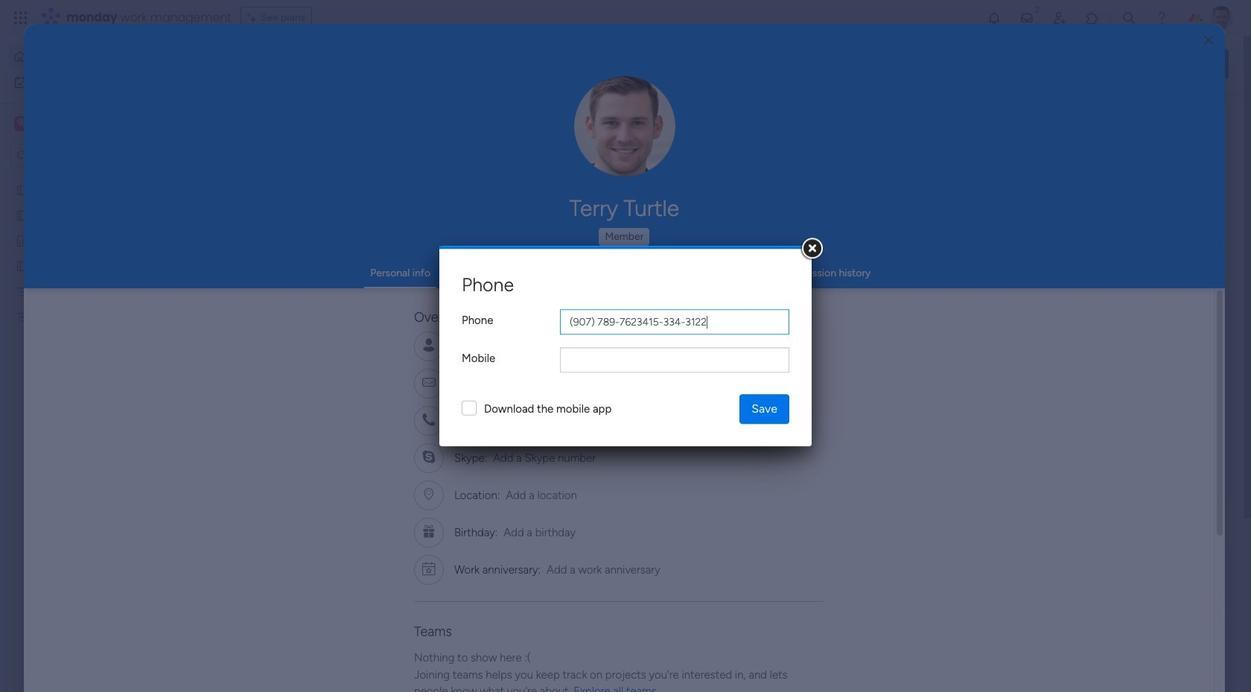 Task type: locate. For each thing, give the bounding box(es) containing it.
templates image image
[[1019, 300, 1216, 403]]

1 horizontal spatial public board image
[[249, 272, 265, 288]]

invite members image
[[1053, 10, 1068, 25]]

help center element
[[1006, 615, 1230, 674]]

update feed image
[[1020, 10, 1035, 25]]

0 vertical spatial add to favorites image
[[929, 272, 944, 287]]

1 vertical spatial public board image
[[16, 208, 30, 222]]

1 horizontal spatial component image
[[736, 295, 750, 309]]

0 horizontal spatial component image
[[249, 295, 262, 309]]

public board image
[[16, 259, 30, 273], [249, 272, 265, 288], [493, 272, 509, 288]]

option
[[0, 176, 190, 179]]

public board image
[[16, 183, 30, 197], [16, 208, 30, 222]]

2 image
[[1031, 1, 1045, 18]]

component image
[[249, 295, 262, 309], [736, 295, 750, 309]]

0 horizontal spatial add to favorites image
[[442, 455, 457, 470]]

0 vertical spatial public board image
[[16, 183, 30, 197]]

2 horizontal spatial public board image
[[493, 272, 509, 288]]

2 public board image from the top
[[16, 208, 30, 222]]

search everything image
[[1122, 10, 1137, 25]]

monday marketplace image
[[1086, 10, 1101, 25]]

1 component image from the left
[[249, 295, 262, 309]]

copied! image
[[580, 415, 591, 426]]

None field
[[560, 309, 790, 335], [560, 347, 790, 373], [560, 309, 790, 335], [560, 347, 790, 373]]

add to favorites image
[[929, 272, 944, 287], [442, 455, 457, 470]]

2 workspace image from the left
[[17, 116, 27, 132]]

list box
[[0, 174, 190, 530]]

dapulse x slim image
[[1207, 108, 1225, 126]]

workspace image
[[14, 116, 29, 132], [17, 116, 27, 132]]



Task type: vqa. For each thing, say whether or not it's contained in the screenshot.
the bottommost deal tracker
no



Task type: describe. For each thing, give the bounding box(es) containing it.
notifications image
[[987, 10, 1002, 25]]

1 workspace image from the left
[[14, 116, 29, 132]]

public dashboard image
[[16, 233, 30, 247]]

1 public board image from the top
[[16, 183, 30, 197]]

select product image
[[13, 10, 28, 25]]

1 horizontal spatial add to favorites image
[[929, 272, 944, 287]]

1 vertical spatial add to favorites image
[[442, 455, 457, 470]]

2 component image from the left
[[736, 295, 750, 309]]

see plans image
[[247, 10, 261, 26]]

copied! image
[[554, 340, 565, 351]]

quick search results list box
[[230, 139, 970, 519]]

0 horizontal spatial public board image
[[16, 259, 30, 273]]

help image
[[1155, 10, 1170, 25]]

terry turtle image
[[1210, 6, 1234, 30]]

close image
[[1205, 35, 1214, 46]]

getting started element
[[1006, 543, 1230, 603]]



